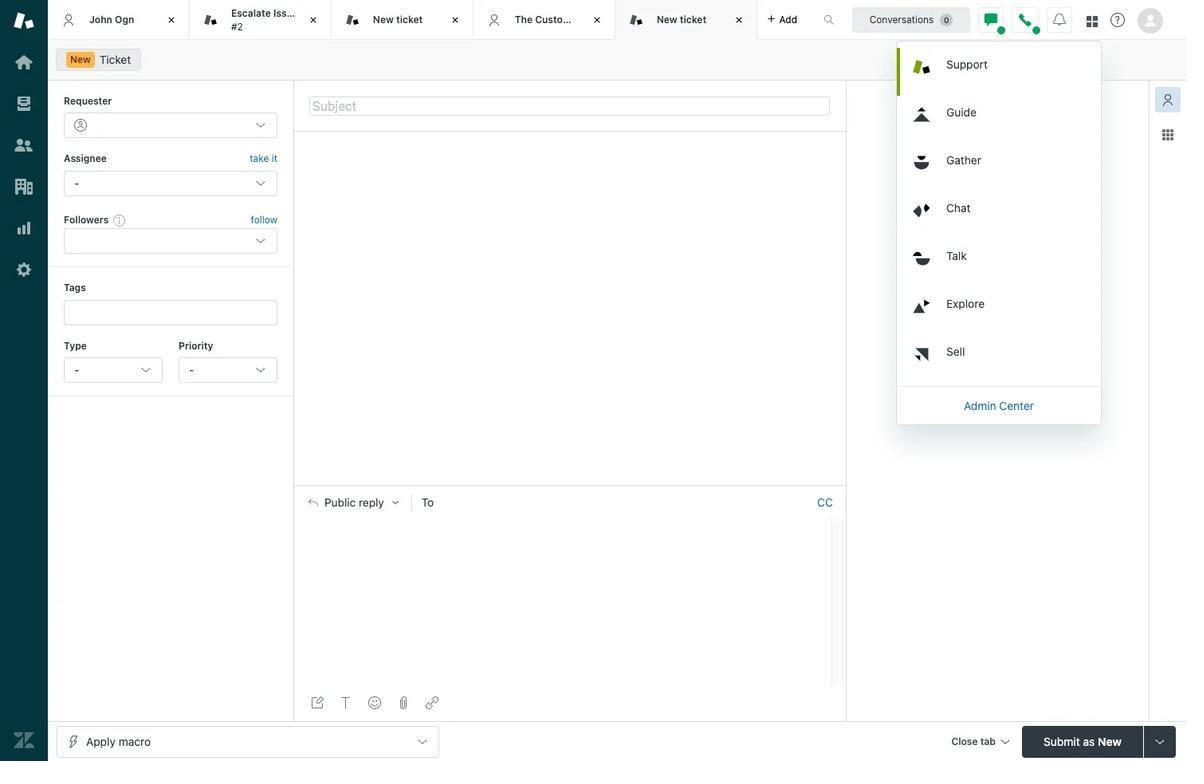 Task type: locate. For each thing, give the bounding box(es) containing it.
1 close image from the left
[[163, 12, 179, 28]]

close image right issue
[[305, 12, 321, 28]]

close image inside the customer tab
[[589, 12, 605, 28]]

tab
[[981, 735, 996, 747]]

gather
[[947, 153, 982, 166]]

support
[[947, 57, 988, 71]]

add
[[780, 13, 798, 25]]

- button down type
[[64, 357, 163, 383]]

add link (cmd k) image
[[426, 696, 439, 709]]

explore
[[947, 296, 985, 310]]

admin
[[964, 398, 997, 412]]

add attachment image
[[397, 696, 410, 709]]

close image inside new ticket tab
[[447, 12, 463, 28]]

ticket
[[100, 53, 131, 66]]

sell
[[947, 344, 966, 358]]

public reply button
[[294, 486, 411, 520]]

close image right ogn
[[163, 12, 179, 28]]

- button
[[64, 357, 163, 383], [179, 357, 278, 383]]

2 - button from the left
[[179, 357, 278, 383]]

1 horizontal spatial new ticket tab
[[616, 0, 758, 40]]

follow
[[251, 214, 278, 226]]

0 horizontal spatial - button
[[64, 357, 163, 383]]

close image left the
[[447, 12, 463, 28]]

draft mode image
[[311, 696, 324, 709]]

assignee element
[[64, 171, 278, 196]]

- for priority
[[189, 363, 194, 377]]

- down the "priority"
[[189, 363, 194, 377]]

zendesk support image
[[14, 10, 34, 31]]

user
[[979, 304, 1002, 318]]

1 horizontal spatial ticket
[[680, 13, 707, 25]]

close image right 'customer'
[[589, 12, 605, 28]]

button displays agent's chat status as online. image
[[985, 13, 998, 26]]

gather link
[[901, 143, 1102, 191]]

tags
[[64, 282, 86, 294]]

1 ticket from the left
[[396, 13, 423, 25]]

new ticket
[[373, 13, 423, 25], [657, 13, 707, 25]]

admin center
[[964, 398, 1035, 412]]

apply
[[86, 734, 116, 748]]

support link
[[901, 47, 1102, 95]]

2 new ticket from the left
[[657, 13, 707, 25]]

no user found
[[962, 304, 1034, 318]]

0 horizontal spatial new ticket tab
[[332, 0, 474, 40]]

zendesk products image
[[1087, 16, 1099, 27]]

close image
[[731, 12, 747, 28]]

ogn
[[115, 13, 134, 25]]

- button down the "priority"
[[179, 357, 278, 383]]

1 - button from the left
[[64, 357, 163, 383]]

the
[[515, 13, 533, 25]]

close image for new ticket
[[447, 12, 463, 28]]

4 close image from the left
[[589, 12, 605, 28]]

john ogn tab
[[48, 0, 190, 40]]

close image for john ogn
[[163, 12, 179, 28]]

submit as new
[[1044, 734, 1122, 748]]

the customer
[[515, 13, 581, 25]]

macro
[[119, 734, 151, 748]]

talk link
[[901, 239, 1102, 287]]

john ogn
[[89, 13, 134, 25]]

take
[[250, 153, 269, 165]]

as
[[1084, 734, 1096, 748]]

explore link
[[901, 287, 1102, 335]]

priority
[[179, 340, 213, 351]]

talk
[[947, 249, 967, 262]]

new inside secondary element
[[70, 53, 91, 65]]

2 new ticket tab from the left
[[616, 0, 758, 40]]

to
[[422, 496, 434, 509]]

1 new ticket from the left
[[373, 13, 423, 25]]

3 close image from the left
[[447, 12, 463, 28]]

displays possible ticket submission types image
[[1154, 735, 1167, 748]]

center
[[1000, 398, 1035, 412]]

2 close image from the left
[[305, 12, 321, 28]]

secondary element
[[48, 44, 1188, 76]]

- button for priority
[[179, 357, 278, 383]]

tab
[[190, 0, 332, 40]]

submit
[[1044, 734, 1081, 748]]

close image inside 'john ogn' tab
[[163, 12, 179, 28]]

close image inside tab
[[305, 12, 321, 28]]

conversations button
[[853, 7, 971, 32]]

new ticket tab
[[332, 0, 474, 40], [616, 0, 758, 40]]

1 horizontal spatial new ticket
[[657, 13, 707, 25]]

chat
[[947, 201, 971, 214]]

format text image
[[340, 696, 353, 709]]

0 horizontal spatial ticket
[[396, 13, 423, 25]]

- down assignee
[[74, 176, 79, 190]]

close image
[[163, 12, 179, 28], [305, 12, 321, 28], [447, 12, 463, 28], [589, 12, 605, 28]]

type
[[64, 340, 87, 351]]

- down type
[[74, 363, 79, 377]]

1 horizontal spatial - button
[[179, 357, 278, 383]]

2 ticket from the left
[[680, 13, 707, 25]]

ticket
[[396, 13, 423, 25], [680, 13, 707, 25]]

-
[[74, 176, 79, 190], [74, 363, 79, 377], [189, 363, 194, 377]]

zendesk image
[[14, 730, 34, 751]]

ticket for close icon
[[680, 13, 707, 25]]

close
[[952, 735, 978, 747]]

tab containing escalate issue
[[190, 0, 332, 40]]

0 horizontal spatial new ticket
[[373, 13, 423, 25]]

followers element
[[64, 228, 278, 254]]

new
[[373, 13, 394, 25], [657, 13, 678, 25], [70, 53, 91, 65], [1099, 734, 1122, 748]]

customer context image
[[1162, 93, 1175, 106]]



Task type: describe. For each thing, give the bounding box(es) containing it.
public
[[325, 497, 356, 509]]

close tab
[[952, 735, 996, 747]]

escalate
[[231, 7, 271, 19]]

insert emojis image
[[369, 696, 381, 709]]

issue
[[274, 7, 298, 19]]

new ticket for 1st new ticket tab
[[373, 13, 423, 25]]

guide
[[947, 105, 977, 118]]

conversations
[[870, 13, 934, 25]]

new ticket for 2nd new ticket tab from left
[[657, 13, 707, 25]]

Tags field
[[76, 304, 262, 320]]

the customer tab
[[474, 0, 616, 40]]

admin center link
[[897, 390, 1102, 422]]

cc button
[[818, 496, 834, 510]]

chat link
[[901, 191, 1102, 239]]

tabs tab list
[[48, 0, 807, 40]]

- for type
[[74, 363, 79, 377]]

escalate issue #2
[[231, 7, 298, 32]]

follow button
[[251, 213, 278, 227]]

get started image
[[14, 52, 34, 73]]

no
[[962, 304, 976, 318]]

minimize composer image
[[564, 479, 576, 492]]

requester
[[64, 95, 112, 107]]

organizations image
[[14, 176, 34, 197]]

main element
[[0, 0, 48, 761]]

sell link
[[901, 335, 1102, 383]]

followers
[[64, 214, 109, 226]]

john
[[89, 13, 112, 25]]

admin image
[[14, 259, 34, 280]]

take it
[[250, 153, 278, 165]]

it
[[272, 153, 278, 165]]

take it button
[[250, 151, 278, 167]]

requester element
[[64, 113, 278, 138]]

notifications image
[[1054, 13, 1067, 26]]

apply macro
[[86, 734, 151, 748]]

#2
[[231, 20, 243, 32]]

reply
[[359, 497, 384, 509]]

guide link
[[901, 95, 1102, 143]]

reporting image
[[14, 218, 34, 239]]

apps image
[[1162, 128, 1175, 141]]

customer
[[535, 13, 581, 25]]

close image for the customer
[[589, 12, 605, 28]]

close tab button
[[945, 726, 1016, 760]]

- button for type
[[64, 357, 163, 383]]

Subject field
[[310, 96, 830, 115]]

ticket for close image within the new ticket tab
[[396, 13, 423, 25]]

cc
[[818, 496, 834, 509]]

customers image
[[14, 135, 34, 156]]

public reply
[[325, 497, 384, 509]]

assignee
[[64, 153, 107, 165]]

views image
[[14, 93, 34, 114]]

found
[[1005, 304, 1034, 318]]

- inside assignee element
[[74, 176, 79, 190]]

get help image
[[1111, 13, 1126, 27]]

info on adding followers image
[[113, 214, 126, 227]]

add button
[[758, 0, 807, 39]]

1 new ticket tab from the left
[[332, 0, 474, 40]]



Task type: vqa. For each thing, say whether or not it's contained in the screenshot.
Close tab at the bottom right of the page
yes



